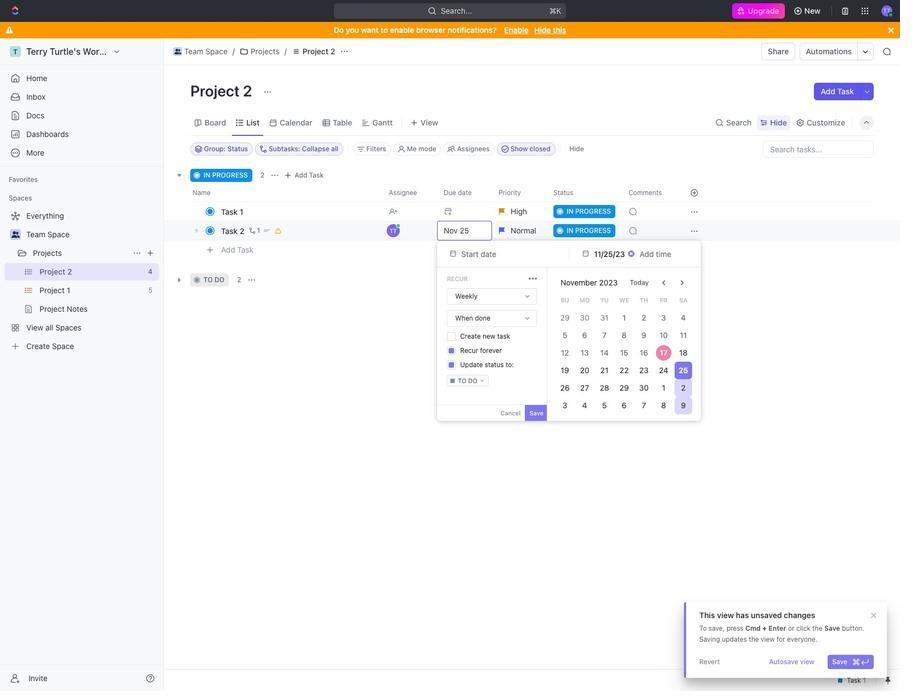 Task type: locate. For each thing, give the bounding box(es) containing it.
2 down do
[[331, 47, 335, 56]]

dashboards
[[26, 130, 69, 139]]

1 horizontal spatial 7
[[642, 401, 646, 410]]

november
[[561, 278, 597, 288]]

0 vertical spatial 8
[[622, 331, 627, 340]]

task up task 2
[[221, 207, 238, 216]]

new
[[483, 333, 496, 341]]

1 vertical spatial the
[[749, 636, 759, 644]]

0 vertical spatial to do
[[204, 276, 225, 284]]

update status to:
[[460, 361, 514, 369]]

5 up 12
[[563, 331, 568, 340]]

17
[[660, 348, 668, 358]]

1 vertical spatial team space
[[26, 230, 70, 239]]

weekly button
[[448, 289, 537, 305]]

2 horizontal spatial view
[[801, 659, 815, 667]]

0 horizontal spatial team space
[[26, 230, 70, 239]]

to do button
[[447, 375, 489, 387]]

12
[[561, 348, 569, 358]]

0 vertical spatial 4
[[681, 313, 686, 323]]

1 horizontal spatial team space
[[184, 47, 228, 56]]

to do inside dropdown button
[[458, 378, 478, 385]]

2 horizontal spatial to
[[458, 378, 467, 385]]

want
[[361, 25, 379, 35]]

3 up 10
[[662, 313, 666, 323]]

do
[[215, 276, 225, 284], [468, 378, 478, 385]]

hide
[[534, 25, 551, 35], [771, 118, 787, 127], [570, 145, 584, 153]]

0 vertical spatial recur
[[447, 275, 468, 283]]

cancel
[[501, 410, 521, 417]]

2 vertical spatial add
[[221, 245, 235, 254]]

0 vertical spatial team space
[[184, 47, 228, 56]]

november 2023
[[561, 278, 618, 288]]

1 horizontal spatial projects
[[251, 47, 280, 56]]

0 horizontal spatial 9
[[642, 331, 647, 340]]

forever
[[480, 347, 502, 355]]

2 vertical spatial add task button
[[216, 244, 258, 257]]

0 horizontal spatial 4
[[583, 401, 587, 410]]

project 2 down do
[[303, 47, 335, 56]]

tree containing team space
[[4, 207, 159, 356]]

view
[[717, 611, 734, 621], [761, 636, 775, 644], [801, 659, 815, 667]]

do down task 2
[[215, 276, 225, 284]]

29 down su at the top of page
[[561, 313, 570, 323]]

1 vertical spatial space
[[48, 230, 70, 239]]

1 button
[[247, 226, 262, 237]]

tree
[[4, 207, 159, 356]]

0 vertical spatial 29
[[561, 313, 570, 323]]

0 horizontal spatial view
[[717, 611, 734, 621]]

1 up task 2
[[240, 207, 243, 216]]

2 horizontal spatial add task button
[[815, 83, 861, 100]]

task up task 1 link
[[309, 171, 324, 179]]

1 vertical spatial view
[[761, 636, 775, 644]]

1 horizontal spatial the
[[813, 625, 823, 633]]

recur
[[447, 275, 468, 283], [460, 347, 478, 355]]

unsaved
[[751, 611, 782, 621]]

recur down create
[[460, 347, 478, 355]]

add for topmost add task button
[[821, 87, 836, 96]]

recur up weekly
[[447, 275, 468, 283]]

0 vertical spatial save
[[530, 410, 544, 417]]

7 down 23
[[642, 401, 646, 410]]

recur for recur forever
[[460, 347, 478, 355]]

9 down the 25
[[681, 401, 686, 410]]

5 down 28 on the bottom of the page
[[602, 401, 607, 410]]

1 vertical spatial save
[[825, 625, 841, 633]]

tu
[[600, 297, 609, 304]]

0 horizontal spatial 7
[[603, 331, 607, 340]]

+
[[763, 625, 767, 633]]

progress
[[212, 171, 248, 179]]

0 vertical spatial team space link
[[171, 45, 230, 58]]

1 right task 2
[[257, 227, 260, 235]]

the
[[813, 625, 823, 633], [749, 636, 759, 644]]

projects link
[[237, 45, 282, 58], [33, 245, 128, 262]]

0 vertical spatial add
[[821, 87, 836, 96]]

2 horizontal spatial add task
[[821, 87, 854, 96]]

2 vertical spatial hide
[[570, 145, 584, 153]]

project 2 link
[[289, 45, 338, 58]]

board
[[205, 118, 226, 127]]

search button
[[712, 115, 755, 130]]

0 vertical spatial project
[[303, 47, 329, 56]]

save
[[530, 410, 544, 417], [825, 625, 841, 633], [833, 659, 848, 667]]

button.
[[842, 625, 865, 633]]

user group image
[[174, 49, 181, 54], [11, 232, 19, 238]]

1 vertical spatial hide
[[771, 118, 787, 127]]

the down cmd
[[749, 636, 759, 644]]

add task up customize at right top
[[821, 87, 854, 96]]

30 down 23
[[640, 384, 649, 393]]

1 horizontal spatial to do
[[458, 378, 478, 385]]

project 2
[[303, 47, 335, 56], [190, 82, 256, 100]]

calendar
[[280, 118, 313, 127]]

0 horizontal spatial do
[[215, 276, 225, 284]]

0 vertical spatial 7
[[603, 331, 607, 340]]

task down 1 button
[[237, 245, 254, 254]]

1 vertical spatial add
[[295, 171, 307, 179]]

8 down 24
[[662, 401, 666, 410]]

0 horizontal spatial 8
[[622, 331, 627, 340]]

1 vertical spatial project
[[190, 82, 240, 100]]

1 vertical spatial team space link
[[26, 226, 157, 244]]

9 up 16
[[642, 331, 647, 340]]

0 horizontal spatial team
[[26, 230, 45, 239]]

1 horizontal spatial projects link
[[237, 45, 282, 58]]

add task down task 2
[[221, 245, 254, 254]]

0 vertical spatial 30
[[580, 313, 590, 323]]

3 down 26 on the right bottom of page
[[563, 401, 568, 410]]

when done button
[[448, 311, 537, 327]]

task
[[497, 333, 510, 341]]

add task for the leftmost add task button
[[221, 245, 254, 254]]

2 horizontal spatial hide
[[771, 118, 787, 127]]

to do down task 2
[[204, 276, 225, 284]]

1 horizontal spatial 4
[[681, 313, 686, 323]]

team space link
[[171, 45, 230, 58], [26, 226, 157, 244]]

10
[[660, 331, 668, 340]]

0 vertical spatial projects link
[[237, 45, 282, 58]]

gantt
[[373, 118, 393, 127]]

automations
[[806, 47, 852, 56]]

this view has unsaved changes to save, press cmd + enter or click the save button. saving updates the view for everyone.
[[700, 611, 865, 644]]

1 vertical spatial projects
[[33, 249, 62, 258]]

1 vertical spatial projects link
[[33, 245, 128, 262]]

1 horizontal spatial to
[[381, 25, 388, 35]]

do down update
[[468, 378, 478, 385]]

board link
[[202, 115, 226, 130]]

1 horizontal spatial 30
[[640, 384, 649, 393]]

1 vertical spatial 29
[[620, 384, 629, 393]]

0 horizontal spatial 29
[[561, 313, 570, 323]]

Search tasks... text field
[[764, 141, 874, 157]]

Due date text field
[[594, 249, 626, 259]]

0 horizontal spatial add task
[[221, 245, 254, 254]]

0 horizontal spatial to
[[204, 276, 213, 284]]

do inside dropdown button
[[468, 378, 478, 385]]

to do down update
[[458, 378, 478, 385]]

1 vertical spatial recur
[[460, 347, 478, 355]]

table
[[333, 118, 352, 127]]

/
[[233, 47, 235, 56], [285, 47, 287, 56]]

1 horizontal spatial add
[[295, 171, 307, 179]]

2 right progress
[[261, 171, 265, 179]]

29 down the 22
[[620, 384, 629, 393]]

1 horizontal spatial 9
[[681, 401, 686, 410]]

new button
[[789, 2, 828, 20]]

space inside 'tree'
[[48, 230, 70, 239]]

th
[[640, 297, 649, 304]]

6 down the 22
[[622, 401, 627, 410]]

2 vertical spatial add task
[[221, 245, 254, 254]]

browser
[[416, 25, 446, 35]]

saving
[[700, 636, 720, 644]]

2 vertical spatial view
[[801, 659, 815, 667]]

6 up 13
[[583, 331, 587, 340]]

hide inside button
[[570, 145, 584, 153]]

save down button.
[[833, 659, 848, 667]]

add down task 2
[[221, 245, 235, 254]]

4 down 27
[[583, 401, 587, 410]]

view down +
[[761, 636, 775, 644]]

save right cancel
[[530, 410, 544, 417]]

this
[[553, 25, 567, 35]]

1 vertical spatial 5
[[602, 401, 607, 410]]

1 vertical spatial add task
[[295, 171, 324, 179]]

1 vertical spatial 4
[[583, 401, 587, 410]]

4 up 11
[[681, 313, 686, 323]]

save left button.
[[825, 625, 841, 633]]

add up task 1 link
[[295, 171, 307, 179]]

25
[[679, 366, 688, 375]]

create new task
[[460, 333, 510, 341]]

28
[[600, 384, 609, 393]]

1 vertical spatial to do
[[458, 378, 478, 385]]

for
[[777, 636, 786, 644]]

0 horizontal spatial space
[[48, 230, 70, 239]]

add task up task 1 link
[[295, 171, 324, 179]]

view down everyone.
[[801, 659, 815, 667]]

project 2 up board
[[190, 82, 256, 100]]

0 vertical spatial hide
[[534, 25, 551, 35]]

projects
[[251, 47, 280, 56], [33, 249, 62, 258]]

home link
[[4, 70, 159, 87]]

0 vertical spatial projects
[[251, 47, 280, 56]]

the right click
[[813, 625, 823, 633]]

0 horizontal spatial project
[[190, 82, 240, 100]]

add task button up task 1 link
[[282, 169, 328, 182]]

add up customize at right top
[[821, 87, 836, 96]]

8 up 15
[[622, 331, 627, 340]]

2 left 1 button
[[240, 226, 245, 236]]

when done
[[455, 314, 491, 323]]

0 horizontal spatial 6
[[583, 331, 587, 340]]

0 vertical spatial space
[[206, 47, 228, 56]]

0 vertical spatial project 2
[[303, 47, 335, 56]]

1 vertical spatial project 2
[[190, 82, 256, 100]]

2 down th at top right
[[642, 313, 647, 323]]

recur for recur
[[447, 275, 468, 283]]

1 vertical spatial user group image
[[11, 232, 19, 238]]

31
[[601, 313, 609, 323]]

favorites
[[9, 176, 38, 184]]

0 vertical spatial do
[[215, 276, 225, 284]]

docs link
[[4, 107, 159, 125]]

add task button up customize at right top
[[815, 83, 861, 100]]

7
[[603, 331, 607, 340], [642, 401, 646, 410]]

1 horizontal spatial do
[[468, 378, 478, 385]]

14
[[601, 348, 609, 358]]

add
[[821, 87, 836, 96], [295, 171, 307, 179], [221, 245, 235, 254]]

0 horizontal spatial 5
[[563, 331, 568, 340]]

0 horizontal spatial /
[[233, 47, 235, 56]]

7 down 31
[[603, 331, 607, 340]]

new
[[805, 6, 821, 15]]

1 horizontal spatial add task
[[295, 171, 324, 179]]

view up save,
[[717, 611, 734, 621]]

docs
[[26, 111, 44, 120]]

today button
[[624, 274, 656, 292]]

view inside button
[[801, 659, 815, 667]]

30 down mo
[[580, 313, 590, 323]]

do you want to enable browser notifications? enable hide this
[[334, 25, 567, 35]]

1 horizontal spatial add task button
[[282, 169, 328, 182]]

0 vertical spatial user group image
[[174, 49, 181, 54]]

1 vertical spatial 3
[[563, 401, 568, 410]]

1 vertical spatial 6
[[622, 401, 627, 410]]

0 horizontal spatial project 2
[[190, 82, 256, 100]]

add task button
[[815, 83, 861, 100], [282, 169, 328, 182], [216, 244, 258, 257]]

add task button down task 2
[[216, 244, 258, 257]]

0 vertical spatial the
[[813, 625, 823, 633]]

0 horizontal spatial add
[[221, 245, 235, 254]]

0 horizontal spatial user group image
[[11, 232, 19, 238]]

calendar link
[[278, 115, 313, 130]]

1 vertical spatial do
[[468, 378, 478, 385]]

1 horizontal spatial project 2
[[303, 47, 335, 56]]

task up customize at right top
[[838, 87, 854, 96]]

assignees button
[[444, 143, 495, 156]]

team space
[[184, 47, 228, 56], [26, 230, 70, 239]]



Task type: describe. For each thing, give the bounding box(es) containing it.
user group image inside 'tree'
[[11, 232, 19, 238]]

24
[[659, 366, 669, 375]]

notifications?
[[448, 25, 497, 35]]

0 horizontal spatial add task button
[[216, 244, 258, 257]]

revert
[[700, 659, 720, 667]]

18
[[680, 348, 688, 358]]

1 horizontal spatial 3
[[662, 313, 666, 323]]

19
[[561, 366, 569, 375]]

to inside dropdown button
[[458, 378, 467, 385]]

has
[[736, 611, 749, 621]]

0 horizontal spatial to do
[[204, 276, 225, 284]]

Add time text field
[[640, 249, 673, 259]]

2 / from the left
[[285, 47, 287, 56]]

1 horizontal spatial 5
[[602, 401, 607, 410]]

press
[[727, 625, 744, 633]]

1 inside button
[[257, 227, 260, 235]]

list link
[[244, 115, 260, 130]]

you
[[346, 25, 359, 35]]

add task for topmost add task button
[[821, 87, 854, 96]]

team inside 'tree'
[[26, 230, 45, 239]]

list
[[246, 118, 260, 127]]

save button
[[828, 656, 874, 670]]

11
[[680, 331, 687, 340]]

sa
[[680, 297, 688, 304]]

13
[[581, 348, 589, 358]]

updates
[[722, 636, 747, 644]]

when
[[455, 314, 473, 323]]

1 down we
[[623, 313, 626, 323]]

share
[[768, 47, 789, 56]]

hide inside dropdown button
[[771, 118, 787, 127]]

2023
[[599, 278, 618, 288]]

2 down task 2
[[237, 276, 241, 284]]

15
[[620, 348, 629, 358]]

assignees
[[457, 145, 490, 153]]

27
[[581, 384, 589, 393]]

view for autosave
[[801, 659, 815, 667]]

21
[[601, 366, 609, 375]]

22
[[620, 366, 629, 375]]

inbox
[[26, 92, 46, 102]]

weekly
[[455, 292, 478, 301]]

share button
[[762, 43, 796, 60]]

1 / from the left
[[233, 47, 235, 56]]

update
[[460, 361, 483, 369]]

projects link inside 'tree'
[[33, 245, 128, 262]]

status
[[485, 361, 504, 369]]

0 horizontal spatial the
[[749, 636, 759, 644]]

gantt link
[[371, 115, 393, 130]]

0 horizontal spatial 3
[[563, 401, 568, 410]]

projects inside 'tree'
[[33, 249, 62, 258]]

20
[[580, 366, 590, 375]]

view for this
[[717, 611, 734, 621]]

team space inside 'tree'
[[26, 230, 70, 239]]

home
[[26, 74, 47, 83]]

1 vertical spatial 8
[[662, 401, 666, 410]]

fr
[[660, 297, 668, 304]]

0 horizontal spatial hide
[[534, 25, 551, 35]]

automations button
[[801, 43, 858, 60]]

add for the leftmost add task button
[[221, 245, 235, 254]]

1 horizontal spatial 6
[[622, 401, 627, 410]]

customize button
[[793, 115, 849, 130]]

1 vertical spatial 9
[[681, 401, 686, 410]]

team space link inside 'tree'
[[26, 226, 157, 244]]

2 up list
[[243, 82, 252, 100]]

search...
[[441, 6, 472, 15]]

done
[[475, 314, 491, 323]]

sidebar navigation
[[0, 38, 164, 692]]

save,
[[709, 625, 725, 633]]

upgrade link
[[733, 3, 785, 19]]

autosave
[[769, 659, 799, 667]]

save inside button
[[833, 659, 848, 667]]

this
[[700, 611, 715, 621]]

task 1
[[221, 207, 243, 216]]

to:
[[506, 361, 514, 369]]

table link
[[331, 115, 352, 130]]

⌘k
[[550, 6, 562, 15]]

0 horizontal spatial 30
[[580, 313, 590, 323]]

1 vertical spatial 30
[[640, 384, 649, 393]]

1 horizontal spatial 29
[[620, 384, 629, 393]]

1 horizontal spatial space
[[206, 47, 228, 56]]

autosave view
[[769, 659, 815, 667]]

0 vertical spatial 6
[[583, 331, 587, 340]]

in
[[204, 171, 210, 179]]

26
[[561, 384, 570, 393]]

16
[[640, 348, 648, 358]]

Start date text field
[[462, 249, 553, 259]]

2 down the 25
[[681, 384, 686, 393]]

1 down 24
[[662, 384, 666, 393]]

project inside project 2 link
[[303, 47, 329, 56]]

1 vertical spatial to
[[204, 276, 213, 284]]

enable
[[390, 25, 414, 35]]

enter
[[769, 625, 787, 633]]

spaces
[[9, 194, 32, 202]]

task down task 1
[[221, 226, 238, 236]]

search
[[727, 118, 752, 127]]

we
[[620, 297, 629, 304]]

1 vertical spatial 7
[[642, 401, 646, 410]]

recur forever
[[460, 347, 502, 355]]

hide button
[[757, 115, 791, 130]]

0 vertical spatial to
[[381, 25, 388, 35]]

0 vertical spatial team
[[184, 47, 203, 56]]

task 2
[[221, 226, 245, 236]]

enable
[[504, 25, 529, 35]]

everyone.
[[788, 636, 818, 644]]

1 horizontal spatial team space link
[[171, 45, 230, 58]]

0 vertical spatial add task button
[[815, 83, 861, 100]]

create
[[460, 333, 481, 341]]

save inside this view has unsaved changes to save, press cmd + enter or click the save button. saving updates the view for everyone.
[[825, 625, 841, 633]]

tree inside sidebar navigation
[[4, 207, 159, 356]]

revert button
[[695, 656, 725, 670]]

23
[[640, 366, 649, 375]]

2 inside project 2 link
[[331, 47, 335, 56]]

today
[[630, 279, 649, 287]]

changes
[[784, 611, 816, 621]]

task 1 link
[[218, 204, 380, 220]]

click
[[797, 625, 811, 633]]

to
[[700, 625, 707, 633]]

autosave view button
[[765, 656, 819, 670]]

favorites button
[[4, 173, 42, 187]]

1 vertical spatial add task button
[[282, 169, 328, 182]]

upgrade
[[748, 6, 780, 15]]

do
[[334, 25, 344, 35]]

user group image inside team space 'link'
[[174, 49, 181, 54]]

cmd
[[746, 625, 761, 633]]

dashboards link
[[4, 126, 159, 143]]



Task type: vqa. For each thing, say whether or not it's contained in the screenshot.
Autosave view
yes



